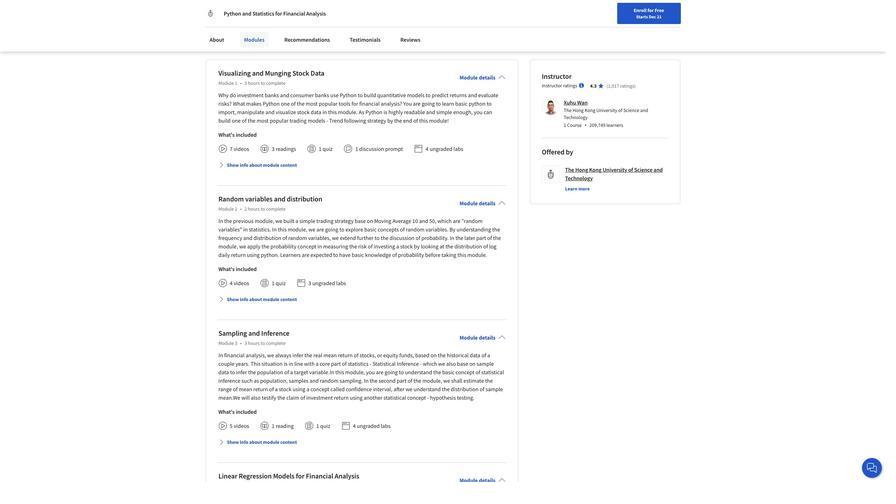 Task type: locate. For each thing, give the bounding box(es) containing it.
1 vertical spatial course
[[567, 122, 582, 128]]

financial inside why do investment banks and consumer banks use python to build quantitative models to predict returns and evaluate risks? what makes python one of the most popular tools for financial analysis? you are going to learn basic python to import, manipulate and visualize stock data in this module. as python is highly readable and simple enough, you can build one of the most popular trading models - trend following strategy by the end of this module!
[[359, 100, 380, 107]]

1 vertical spatial most
[[257, 117, 269, 124]]

videos for visualizing
[[234, 145, 249, 152]]

financial for models
[[306, 472, 333, 481]]

financial
[[283, 10, 305, 17], [306, 472, 333, 481]]

is inside why do investment banks and consumer banks use python to build quantitative models to predict returns and evaluate risks? what makes python one of the most popular tools for financial analysis? you are going to learn basic python to import, manipulate and visualize stock data in this module. as python is highly readable and simple enough, you can build one of the most popular trading models - trend following strategy by the end of this module!
[[384, 108, 387, 116]]

language
[[329, 26, 350, 33]]

1 horizontal spatial can
[[484, 108, 492, 116]]

0 horizontal spatial interval,
[[232, 108, 250, 115]]

using
[[333, 56, 346, 63], [362, 86, 374, 92], [259, 123, 272, 129], [318, 138, 330, 144], [247, 251, 260, 258], [293, 386, 305, 393], [350, 394, 363, 401]]

linear
[[218, 472, 237, 481]]

1 vertical spatial about
[[249, 296, 262, 303]]

2 vertical spatial the
[[565, 166, 574, 173]]

testify
[[262, 394, 276, 401]]

2 show info about module content button from the top
[[216, 293, 300, 306]]

data up regression
[[311, 108, 321, 116]]

hours up analysis,
[[248, 340, 260, 347]]

0 vertical spatial course
[[362, 34, 377, 40]]

2 2 from the left
[[244, 206, 247, 212]]

we up variables,
[[308, 226, 315, 233]]

0 vertical spatial part
[[476, 234, 486, 241]]

3 complete from the top
[[266, 340, 285, 347]]

is
[[223, 26, 227, 33], [236, 34, 240, 40], [384, 108, 387, 116], [278, 152, 282, 159], [284, 360, 288, 367]]

in inside why do investment banks and consumer banks use python to build quantitative models to predict returns and evaluate risks? what makes python one of the most popular tools for financial analysis? you are going to learn basic python to import, manipulate and visualize stock data in this module. as python is highly readable and simple enough, you can build one of the most popular trading models - trend following strategy by the end of this module!
[[322, 108, 327, 116]]

1 vertical spatial analysis
[[335, 472, 359, 481]]

3 what's included from the top
[[218, 408, 257, 416]]

population inside in financial analysis, we always infer the real mean return of stocks, or equity funds, based on the  historical data of a couple years. this situation is in line with a core part of statistics - statistical inference - which we also base on sample data to infer the population of a target variable.in this module, you are going to understand the basic concept of statistical inference such as population, samples and random sampling. in the second part of the module, we shall estimate the range of mean return of a stock using a concept called confidence interval, after we understand the distribution of sample mean.we will also testify the claim of investment return using another statistical concept - hypothesis testing.
[[257, 369, 283, 376]]

0 vertical spatial science
[[623, 107, 639, 113]]

1 vertical spatial kong
[[589, 166, 602, 173]]

1 vertical spatial module
[[263, 296, 279, 303]]

0 horizontal spatial models
[[308, 117, 325, 124]]

you inside why do investment banks and consumer banks use python to build quantitative models to predict returns and evaluate risks? what makes python one of the most popular tools for financial analysis? you are going to learn basic python to import, manipulate and visualize stock data in this module. as python is highly readable and simple enough, you can build one of the most popular trading models - trend following strategy by the end of this module!
[[474, 108, 483, 116]]

technology up the learn more button
[[565, 175, 593, 182]]

1 vertical spatial hours
[[248, 206, 260, 212]]

confidence
[[205, 108, 231, 115], [346, 386, 372, 393]]

going
[[422, 100, 435, 107], [325, 226, 338, 233], [385, 369, 398, 376]]

show down 5
[[227, 439, 239, 446]]

2 vertical spatial about
[[249, 439, 262, 446]]

predict
[[432, 92, 449, 99]]

labs down another
[[381, 423, 391, 430]]

3 readings
[[272, 145, 296, 152]]

the up the learn
[[565, 166, 574, 173]]

1 videos from the top
[[234, 145, 249, 152]]

0 vertical spatial module.
[[338, 108, 358, 116]]

• down process,
[[240, 80, 242, 86]]

• inside sampling and inference module 3 • 3 hours to complete
[[240, 340, 242, 347]]

1 vertical spatial population
[[257, 369, 283, 376]]

show info about module content button for inference
[[216, 436, 300, 449]]

the inside the python is now becoming the number 1 programming language for data science. due to python's simplicity and high readability, it is gaining its importance in the financial industry.  the course combines both python coding and statistical concepts and applies into analyzing financial data, such as stock data. by the end of the course, you can achieve the following using python: - import, pre-process, save and visualize financial data into pandas dataframe - manipulate the existing financial data by generating new variables using multiple columns - recall and apply the important statistical concepts (random variable, frequency, distribution, population and sample, confidence interval, linear regression, etc. ) into financial contexts - build a trading model using multiple linear regression model - evaluate the performance of the trading model using different investment indicators jupyter notebook environment is configured in the course platform for practicing python coding without installing any client applications.
[[352, 34, 361, 40]]

0 vertical spatial can
[[274, 56, 282, 63]]

investment up 1 discussion prompt
[[353, 138, 379, 144]]

more inside button
[[219, 41, 232, 47]]

model down manipulate
[[243, 123, 258, 129]]

0 horizontal spatial investment
[[237, 92, 264, 99]]

for inside enroll for free starts dec 21
[[647, 7, 654, 13]]

included up 4 videos
[[236, 266, 257, 273]]

show info about module content for inference
[[227, 439, 297, 446]]

1 what's included from the top
[[218, 131, 257, 138]]

info down the notebook
[[240, 162, 248, 168]]

show down the notebook
[[227, 162, 239, 168]]

to up after
[[399, 369, 404, 376]]

distribution up the testing.
[[451, 386, 479, 393]]

2 module details from the top
[[460, 200, 496, 207]]

3 show info about module content from the top
[[227, 439, 297, 446]]

which inside in financial analysis, we always infer the real mean return of stocks, or equity funds, based on the  historical data of a couple years. this situation is in line with a core part of statistics - statistical inference - which we also base on sample data to infer the population of a target variable.in this module, you are going to understand the basic concept of statistical inference such as population, samples and random sampling. in the second part of the module, we shall estimate the range of mean return of a stock using a concept called confidence interval, after we understand the distribution of sample mean.we will also testify the claim of investment return using another statistical concept - hypothesis testing.
[[423, 360, 437, 367]]

about for random
[[249, 296, 262, 303]]

investing
[[374, 243, 395, 250]]

0 vertical spatial 4 ungraded labs
[[426, 145, 463, 152]]

recommendations
[[284, 36, 330, 43]]

also right will
[[251, 394, 261, 401]]

technology inside xuhu wan the hong kong university of science and technology 1 course • 209,749 learners
[[564, 114, 588, 121]]

confidence down recall
[[205, 108, 231, 115]]

0 horizontal spatial concepts
[[205, 41, 226, 48]]

4 ungraded labs down another
[[353, 423, 391, 430]]

distribution up built at the left top
[[287, 194, 322, 203]]

3 details from the top
[[479, 334, 496, 341]]

what's included for random
[[218, 266, 257, 273]]

1 show info about module content from the top
[[227, 162, 297, 168]]

and inside in financial analysis, we always infer the real mean return of stocks, or equity funds, based on the  historical data of a couple years. this situation is in line with a core part of statistics - statistical inference - which we also base on sample data to infer the population of a target variable.in this module, you are going to understand the basic concept of statistical inference such as population, samples and random sampling. in the second part of the module, we shall estimate the range of mean return of a stock using a concept called confidence interval, after we understand the distribution of sample mean.we will also testify the claim of investment return using another statistical concept - hypothesis testing.
[[310, 377, 319, 384]]

manipulate
[[237, 108, 264, 116]]

3 hours from the top
[[248, 340, 260, 347]]

stock up claim
[[279, 386, 291, 393]]

0 vertical spatial included
[[236, 131, 257, 138]]

about link
[[205, 32, 228, 47]]

0 vertical spatial apply
[[233, 100, 246, 107]]

0 horizontal spatial which
[[423, 360, 437, 367]]

number
[[272, 26, 290, 33]]

0 horizontal spatial coding
[[411, 152, 427, 159]]

module, down the frequency
[[218, 243, 238, 250]]

analysis for python and statistics for financial analysis
[[306, 10, 326, 17]]

2 vertical spatial concepts
[[378, 226, 399, 233]]

inference inside in financial analysis, we always infer the real mean return of stocks, or equity funds, based on the  historical data of a couple years. this situation is in line with a core part of statistics - statistical inference - which we also base on sample data to infer the population of a target variable.in this module, you are going to understand the basic concept of statistical inference such as population, samples and random sampling. in the second part of the module, we shall estimate the range of mean return of a stock using a concept called confidence interval, after we understand the distribution of sample mean.we will also testify the claim of investment return using another statistical concept - hypothesis testing.
[[397, 360, 419, 367]]

2 vertical spatial ungraded
[[357, 423, 380, 430]]

content for and
[[280, 296, 297, 303]]

0 horizontal spatial you
[[264, 56, 273, 63]]

what's included for sampling
[[218, 408, 257, 416]]

module. down tools
[[338, 108, 358, 116]]

0 vertical spatial into
[[255, 41, 264, 48]]

tools
[[339, 100, 350, 107]]

one up regression,
[[281, 100, 290, 107]]

trading up variables,
[[316, 217, 334, 225]]

1 vertical spatial university
[[603, 166, 627, 173]]

0 vertical spatial content
[[280, 162, 297, 168]]

show info about module content for and
[[227, 296, 297, 303]]

1 horizontal spatial interval,
[[373, 386, 392, 393]]

show for random
[[227, 296, 239, 303]]

2 vertical spatial 4
[[353, 423, 356, 430]]

complete inside visualizing and munging stock data module 1 • 3 hours to complete
[[266, 80, 285, 86]]

5
[[230, 423, 233, 430]]

to
[[401, 26, 406, 33], [261, 80, 265, 86], [358, 92, 363, 99], [426, 92, 431, 99], [436, 100, 441, 107], [487, 100, 492, 107], [261, 206, 265, 212], [339, 226, 344, 233], [375, 234, 380, 241], [333, 251, 338, 258], [261, 340, 265, 347], [230, 369, 235, 376], [399, 369, 404, 376]]

1 horizontal spatial course
[[567, 122, 582, 128]]

probability
[[270, 243, 296, 250], [398, 251, 424, 258]]

a left core
[[316, 360, 319, 367]]

videos for sampling
[[234, 423, 249, 430]]

testimonials link
[[346, 32, 385, 47]]

more inside button
[[578, 186, 590, 192]]

info for visualizing
[[240, 162, 248, 168]]

risks?
[[218, 100, 232, 107]]

None search field
[[101, 4, 271, 19]]

regression
[[239, 472, 272, 481]]

videos
[[234, 145, 249, 152], [234, 280, 249, 287], [234, 423, 249, 430]]

for inside linear regression models for financial analysis dropdown button
[[296, 472, 304, 481]]

read more
[[205, 41, 232, 47]]

mean up core
[[323, 352, 337, 359]]

3 about from the top
[[249, 439, 262, 446]]

2 included from the top
[[236, 266, 257, 273]]

the hong kong university of science and technology image
[[205, 8, 215, 18]]

2
[[235, 206, 237, 212], [244, 206, 247, 212]]

1 show from the top
[[227, 162, 239, 168]]

1 horizontal spatial you
[[366, 369, 375, 376]]

distribution down later
[[454, 243, 482, 250]]

1 horizontal spatial base
[[457, 360, 468, 367]]

financial up 'generating'
[[299, 71, 318, 77]]

0 horizontal spatial simple
[[299, 217, 315, 225]]

2 vertical spatial module
[[263, 439, 279, 446]]

2 hours from the top
[[248, 206, 260, 212]]

find your new career link
[[666, 7, 717, 16]]

2 module from the top
[[263, 296, 279, 303]]

1 horizontal spatial module.
[[467, 251, 487, 258]]

2 vertical spatial 1 quiz
[[316, 423, 330, 430]]

details for random variables and distribution
[[479, 200, 496, 207]]

module
[[460, 74, 478, 81], [218, 80, 234, 86], [460, 200, 478, 207], [218, 206, 234, 212], [460, 334, 478, 341], [218, 340, 234, 347]]

module details up "random
[[460, 200, 496, 207]]

0 vertical spatial 4
[[426, 145, 428, 152]]

1 info from the top
[[240, 162, 248, 168]]

we left built at the left top
[[275, 217, 282, 225]]

1 vertical spatial )
[[302, 108, 304, 115]]

2 content from the top
[[280, 296, 297, 303]]

1 vertical spatial python
[[469, 100, 486, 107]]

3 module from the top
[[263, 439, 279, 446]]

python is now becoming the number 1 programming language for data science. due to python's simplicity and high readability, it is gaining its importance in the financial industry.  the course combines both python coding and statistical concepts and applies into analyzing financial data, such as stock data. by the end of the course, you can achieve the following using python: - import, pre-process, save and visualize financial data into pandas dataframe - manipulate the existing financial data by generating new variables using multiple columns - recall and apply the important statistical concepts (random variable, frequency, distribution, population and sample, confidence interval, linear regression, etc. ) into financial contexts - build a trading model using multiple linear regression model - evaluate the performance of the trading model using different investment indicators jupyter notebook environment is configured in the course platform for practicing python coding without installing any client applications.
[[205, 26, 482, 167]]

learn more
[[565, 186, 590, 192]]

0 vertical spatial by
[[205, 56, 211, 63]]

1 vertical spatial show
[[227, 296, 239, 303]]

basic inside in financial analysis, we always infer the real mean return of stocks, or equity funds, based on the  historical data of a couple years. this situation is in line with a core part of statistics - statistical inference - which we also base on sample data to infer the population of a target variable.in this module, you are going to understand the basic concept of statistical inference such as population, samples and random sampling. in the second part of the module, we shall estimate the range of mean return of a stock using a concept called confidence interval, after we understand the distribution of sample mean.we will also testify the claim of investment return using another statistical concept - hypothesis testing.
[[442, 369, 454, 376]]

for up dec
[[647, 7, 654, 13]]

1 vertical spatial included
[[236, 266, 257, 273]]

average
[[393, 217, 411, 225]]

0 vertical spatial linear
[[252, 108, 265, 115]]

variables down pandas on the top
[[340, 86, 360, 92]]

2 vertical spatial random
[[320, 377, 338, 384]]

3 info from the top
[[240, 439, 248, 446]]

science inside the hong kong university of science and technology
[[634, 166, 653, 173]]

analysis,
[[246, 352, 266, 359]]

1 vertical spatial such
[[242, 377, 253, 384]]

investment inside the python is now becoming the number 1 programming language for data science. due to python's simplicity and high readability, it is gaining its importance in the financial industry.  the course combines both python coding and statistical concepts and applies into analyzing financial data, such as stock data. by the end of the course, you can achieve the following using python: - import, pre-process, save and visualize financial data into pandas dataframe - manipulate the existing financial data by generating new variables using multiple columns - recall and apply the important statistical concepts (random variable, frequency, distribution, population and sample, confidence interval, linear regression, etc. ) into financial contexts - build a trading model using multiple linear regression model - evaluate the performance of the trading model using different investment indicators jupyter notebook environment is configured in the course platform for practicing python coding without installing any client applications.
[[353, 138, 379, 144]]

module. down later
[[467, 251, 487, 258]]

1 vertical spatial you
[[474, 108, 483, 116]]

discussion down indicators
[[359, 145, 384, 152]]

a right historical
[[487, 352, 490, 359]]

data down couple
[[218, 369, 229, 376]]

you for munging
[[474, 108, 483, 116]]

3 show from the top
[[227, 439, 239, 446]]

python and statistics for financial analysis
[[224, 10, 326, 17]]

module up "random
[[460, 200, 478, 207]]

module.
[[338, 108, 358, 116], [467, 251, 487, 258]]

1 horizontal spatial coding
[[432, 34, 447, 40]]

infer up line
[[292, 352, 303, 359]]

1 show info about module content button from the top
[[216, 159, 300, 171]]

1 horizontal spatial models
[[407, 92, 425, 99]]

1 vertical spatial details
[[479, 200, 496, 207]]

2 instructor from the top
[[542, 82, 562, 89]]

1 vertical spatial complete
[[266, 206, 285, 212]]

by inside in the previous module, we built a simple trading strategy base on moving average 10 and 50, which are "random variables" in statistics. in this module, we are going to explore basic concepts of random variables. by understanding the frequency and distribution of random variables, we extend further to the discussion of probability. in the later part of the module, we apply the probability concept in measuring the risk of investing a stock by looking at the distribution of log daily return using python. learners are expected to have basic knowledge of probability before taking this module.
[[450, 226, 455, 233]]

3 included from the top
[[236, 408, 257, 416]]

such inside in financial analysis, we always infer the real mean return of stocks, or equity funds, based on the  historical data of a couple years. this situation is in line with a core part of statistics - statistical inference - which we also base on sample data to infer the population of a target variable.in this module, you are going to understand the basic concept of statistical inference such as population, samples and random sampling. in the second part of the module, we shall estimate the range of mean return of a stock using a concept called confidence interval, after we understand the distribution of sample mean.we will also testify the claim of investment return using another statistical concept - hypothesis testing.
[[242, 377, 253, 384]]

1 horizontal spatial most
[[306, 100, 318, 107]]

show info about module content button down 5 videos
[[216, 436, 300, 449]]

discussion
[[359, 145, 384, 152], [390, 234, 415, 241]]

1 complete from the top
[[266, 80, 285, 86]]

by inside the python is now becoming the number 1 programming language for data science. due to python's simplicity and high readability, it is gaining its importance in the financial industry.  the course combines both python coding and statistical concepts and applies into analyzing financial data, such as stock data. by the end of the course, you can achieve the following using python: - import, pre-process, save and visualize financial data into pandas dataframe - manipulate the existing financial data by generating new variables using multiple columns - recall and apply the important statistical concepts (random variable, frequency, distribution, population and sample, confidence interval, linear regression, etc. ) into financial contexts - build a trading model using multiple linear regression model - evaluate the performance of the trading model using different investment indicators jupyter notebook environment is configured in the course platform for practicing python coding without installing any client applications.
[[296, 86, 301, 92]]

0 vertical spatial as
[[334, 41, 339, 48]]

linear regression models for financial analysis button
[[213, 467, 511, 482]]

end inside the python is now becoming the number 1 programming language for data science. due to python's simplicity and high readability, it is gaining its importance in the financial industry.  the course combines both python coding and statistical concepts and applies into analyzing financial data, such as stock data. by the end of the course, you can achieve the following using python: - import, pre-process, save and visualize financial data into pandas dataframe - manipulate the existing financial data by generating new variables using multiple columns - recall and apply the important statistical concepts (random variable, frequency, distribution, population and sample, confidence interval, linear regression, etc. ) into financial contexts - build a trading model using multiple linear regression model - evaluate the performance of the trading model using different investment indicators jupyter notebook environment is configured in the course platform for practicing python coding without installing any client applications.
[[221, 56, 230, 63]]

included for random
[[236, 266, 257, 273]]

2 show from the top
[[227, 296, 239, 303]]

1 instructor from the top
[[542, 72, 572, 81]]

what's included up '7 videos'
[[218, 131, 257, 138]]

instructor ratings
[[542, 82, 577, 89]]

content for inference
[[280, 439, 297, 446]]

0 horizontal spatial on
[[367, 217, 373, 225]]

of
[[231, 56, 236, 63], [291, 100, 296, 107], [618, 107, 622, 113], [242, 117, 247, 124], [413, 117, 418, 124], [269, 138, 274, 144], [628, 166, 633, 173], [400, 226, 405, 233], [282, 234, 287, 241], [416, 234, 420, 241], [487, 234, 492, 241], [368, 243, 373, 250], [483, 243, 488, 250], [392, 251, 397, 258], [354, 352, 359, 359], [481, 352, 486, 359], [342, 360, 347, 367], [284, 369, 289, 376], [476, 369, 480, 376], [408, 377, 412, 384], [233, 386, 238, 393], [269, 386, 274, 393], [480, 386, 484, 393], [300, 394, 305, 401]]

0 vertical spatial base
[[355, 217, 366, 225]]

interval, down second
[[373, 386, 392, 393]]

0 horizontal spatial random
[[288, 234, 307, 241]]

about
[[210, 36, 224, 43]]

0 vertical spatial 1 quiz
[[319, 145, 333, 152]]

python
[[224, 10, 241, 17], [205, 26, 222, 33], [340, 92, 357, 99], [263, 100, 280, 107], [365, 108, 382, 116]]

module details for random variables and distribution
[[460, 200, 496, 207]]

python:
[[347, 56, 365, 63]]

2 show info about module content from the top
[[227, 296, 297, 303]]

strategy
[[367, 117, 386, 124], [335, 217, 354, 225]]

overview:
[[223, 13, 246, 20]]

and inside visualizing and munging stock data module 1 • 3 hours to complete
[[252, 69, 264, 77]]

base
[[355, 217, 366, 225], [457, 360, 468, 367]]

also
[[446, 360, 456, 367], [251, 394, 261, 401]]

client
[[205, 160, 218, 167]]

1 horizontal spatial 2
[[244, 206, 247, 212]]

distribution down statistics.
[[254, 234, 281, 241]]

about
[[249, 162, 262, 168], [249, 296, 262, 303], [249, 439, 262, 446]]

offered by
[[542, 147, 573, 156]]

now
[[228, 26, 238, 33]]

popular
[[319, 100, 337, 107], [270, 117, 288, 124]]

to inside random variables and distribution module 2 • 2 hours to complete
[[261, 206, 265, 212]]

models
[[407, 92, 425, 99], [308, 117, 325, 124]]

-
[[205, 71, 207, 77], [205, 86, 207, 92], [205, 100, 207, 107], [326, 117, 328, 124], [205, 123, 207, 129], [205, 138, 207, 144], [370, 360, 371, 367], [420, 360, 422, 367], [427, 394, 429, 401]]

investment up "makes" on the top of page
[[237, 92, 264, 99]]

for
[[647, 7, 654, 13], [275, 10, 282, 17], [351, 26, 358, 33], [352, 100, 358, 107], [362, 152, 369, 159], [296, 472, 304, 481]]

using left another
[[350, 394, 363, 401]]

of inside the hong kong university of science and technology
[[628, 166, 633, 173]]

and inside random variables and distribution module 2 • 2 hours to complete
[[274, 194, 285, 203]]

concept inside in the previous module, we built a simple trading strategy base on moving average 10 and 50, which are "random variables" in statistics. in this module, we are going to explore basic concepts of random variables. by understanding the frequency and distribution of random variables, we extend further to the discussion of probability. in the later part of the module, we apply the probability concept in measuring the risk of investing a stock by looking at the distribution of log daily return using python. learners are expected to have basic knowledge of probability before taking this module.
[[298, 243, 316, 250]]

is inside in financial analysis, we always infer the real mean return of stocks, or equity funds, based on the  historical data of a couple years. this situation is in line with a core part of statistics - statistical inference - which we also base on sample data to infer the population of a target variable.in this module, you are going to understand the basic concept of statistical inference such as population, samples and random sampling. in the second part of the module, we shall estimate the range of mean return of a stock using a concept called confidence interval, after we understand the distribution of sample mean.we will also testify the claim of investment return using another statistical concept - hypothesis testing.
[[284, 360, 288, 367]]

hong inside xuhu wan the hong kong university of science and technology 1 course • 209,749 learners
[[573, 107, 584, 113]]

python down python's
[[414, 34, 431, 40]]

1 hours from the top
[[248, 80, 260, 86]]

complete inside sampling and inference module 3 • 3 hours to complete
[[266, 340, 285, 347]]

1 banks from the left
[[265, 92, 279, 99]]

end up pre-
[[221, 56, 230, 63]]

info for sampling
[[240, 439, 248, 446]]

1 horizontal spatial 4
[[353, 423, 356, 430]]

2 horizontal spatial on
[[469, 360, 475, 367]]

linear down etc.
[[293, 123, 306, 129]]

python's
[[407, 26, 427, 33]]

2 details from the top
[[479, 200, 496, 207]]

linear down "makes" on the top of page
[[252, 108, 265, 115]]

in up couple
[[218, 352, 223, 359]]

a inside the python is now becoming the number 1 programming language for data science. due to python's simplicity and high readability, it is gaining its importance in the financial industry.  the course combines both python coding and statistical concepts and applies into analyzing financial data, such as stock data. by the end of the course, you can achieve the following using python: - import, pre-process, save and visualize financial data into pandas dataframe - manipulate the existing financial data by generating new variables using multiple columns - recall and apply the important statistical concepts (random variable, frequency, distribution, population and sample, confidence interval, linear regression, etc. ) into financial contexts - build a trading model using multiple linear regression model - evaluate the performance of the trading model using different investment indicators jupyter notebook environment is configured in the course platform for practicing python coding without installing any client applications.
[[221, 123, 224, 129]]

strategy inside in the previous module, we built a simple trading strategy base on moving average 10 and 50, which are "random variables" in statistics. in this module, we are going to explore basic concepts of random variables. by understanding the frequency and distribution of random variables, we extend further to the discussion of probability. in the later part of the module, we apply the probability concept in measuring the risk of investing a stock by looking at the distribution of log daily return using python. learners are expected to have basic knowledge of probability before taking this module.
[[335, 217, 354, 225]]

readings
[[276, 145, 296, 152]]

209,749
[[589, 122, 605, 128]]

concept
[[298, 243, 316, 250], [456, 369, 474, 376], [311, 386, 329, 393], [407, 394, 426, 401]]

2 horizontal spatial you
[[474, 108, 483, 116]]

1 content from the top
[[280, 162, 297, 168]]

3 what's from the top
[[218, 408, 235, 416]]

module,
[[255, 217, 274, 225], [288, 226, 307, 233], [218, 243, 238, 250], [345, 369, 365, 376], [422, 377, 442, 384]]

such inside the python is now becoming the number 1 programming language for data science. due to python's simplicity and high readability, it is gaining its importance in the financial industry.  the course combines both python coding and statistical concepts and applies into analyzing financial data, such as stock data. by the end of the course, you can achieve the following using python: - import, pre-process, save and visualize financial data into pandas dataframe - manipulate the existing financial data by generating new variables using multiple columns - recall and apply the important statistical concepts (random variable, frequency, distribution, population and sample, confidence interval, linear regression, etc. ) into financial contexts - build a trading model using multiple linear regression model - evaluate the performance of the trading model using different investment indicators jupyter notebook environment is configured in the course platform for practicing python coding without installing any client applications.
[[322, 41, 333, 48]]

0 vertical spatial also
[[446, 360, 456, 367]]

3 show info about module content button from the top
[[216, 436, 300, 449]]

base inside in the previous module, we built a simple trading strategy base on moving average 10 and 50, which are "random variables" in statistics. in this module, we are going to explore basic concepts of random variables. by understanding the frequency and distribution of random variables, we extend further to the discussion of probability. in the later part of the module, we apply the probability concept in measuring the risk of investing a stock by looking at the distribution of log daily return using python. learners are expected to have basic knowledge of probability before taking this module.
[[355, 217, 366, 225]]

a down population,
[[275, 386, 278, 393]]

0 vertical spatial )
[[634, 83, 636, 89]]

3 content from the top
[[280, 439, 297, 446]]

3 left readings
[[272, 145, 275, 152]]

videos for random
[[234, 280, 249, 287]]

2 about from the top
[[249, 296, 262, 303]]

quiz for visualizing and munging stock data
[[323, 145, 333, 152]]

this inside in financial analysis, we always infer the real mean return of stocks, or equity funds, based on the  historical data of a couple years. this situation is in line with a core part of statistics - statistical inference - which we also base on sample data to infer the population of a target variable.in this module, you are going to understand the basic concept of statistical inference such as population, samples and random sampling. in the second part of the module, we shall estimate the range of mean return of a stock using a concept called confidence interval, after we understand the distribution of sample mean.we will also testify the claim of investment return using another statistical concept - hypothesis testing.
[[335, 369, 344, 376]]

2 horizontal spatial going
[[422, 100, 435, 107]]

2 info from the top
[[240, 296, 248, 303]]

1 horizontal spatial multiple
[[375, 86, 394, 92]]

such right data,
[[322, 41, 333, 48]]

analysis?
[[381, 100, 402, 107]]

important
[[256, 100, 279, 107]]

- inside why do investment banks and consumer banks use python to build quantitative models to predict returns and evaluate risks? what makes python one of the most popular tools for financial analysis? you are going to learn basic python to import, manipulate and visualize stock data in this module. as python is highly readable and simple enough, you can build one of the most popular trading models - trend following strategy by the end of this module!
[[326, 117, 328, 124]]

as inside in financial analysis, we always infer the real mean return of stocks, or equity funds, based on the  historical data of a couple years. this situation is in line with a core part of statistics - statistical inference - which we also base on sample data to infer the population of a target variable.in this module, you are going to understand the basic concept of statistical inference such as population, samples and random sampling. in the second part of the module, we shall estimate the range of mean return of a stock using a concept called confidence interval, after we understand the distribution of sample mean.we will also testify the claim of investment return using another statistical concept - hypothesis testing.
[[254, 377, 259, 384]]

instructor up the instructor ratings
[[542, 72, 572, 81]]

random inside in financial analysis, we always infer the real mean return of stocks, or equity funds, based on the  historical data of a couple years. this situation is in line with a core part of statistics - statistical inference - which we also base on sample data to infer the population of a target variable.in this module, you are going to understand the basic concept of statistical inference such as population, samples and random sampling. in the second part of the module, we shall estimate the range of mean return of a stock using a concept called confidence interval, after we understand the distribution of sample mean.we will also testify the claim of investment return using another statistical concept - hypothesis testing.
[[320, 377, 338, 384]]

50,
[[429, 217, 436, 225]]

complete inside random variables and distribution module 2 • 2 hours to complete
[[266, 206, 285, 212]]

0 vertical spatial hours
[[248, 80, 260, 86]]

1 module details from the top
[[460, 74, 496, 81]]

using down regression
[[318, 138, 330, 144]]

model
[[243, 123, 258, 129], [333, 123, 348, 129], [302, 138, 317, 144]]

confidence inside in financial analysis, we always infer the real mean return of stocks, or equity funds, based on the  historical data of a couple years. this situation is in line with a core part of statistics - statistical inference - which we also base on sample data to infer the population of a target variable.in this module, you are going to understand the basic concept of statistical inference such as population, samples and random sampling. in the second part of the module, we shall estimate the range of mean return of a stock using a concept called confidence interval, after we understand the distribution of sample mean.we will also testify the claim of investment return using another statistical concept - hypothesis testing.
[[346, 386, 372, 393]]

you inside the python is now becoming the number 1 programming language for data science. due to python's simplicity and high readability, it is gaining its importance in the financial industry.  the course combines both python coding and statistical concepts and applies into analyzing financial data, such as stock data. by the end of the course, you can achieve the following using python: - import, pre-process, save and visualize financial data into pandas dataframe - manipulate the existing financial data by generating new variables using multiple columns - recall and apply the important statistical concepts (random variable, frequency, distribution, population and sample, confidence interval, linear regression, etc. ) into financial contexts - build a trading model using multiple linear regression model - evaluate the performance of the trading model using different investment indicators jupyter notebook environment is configured in the course platform for practicing python coding without installing any client applications.
[[264, 56, 273, 63]]

1 inside the python is now becoming the number 1 programming language for data science. due to python's simplicity and high readability, it is gaining its importance in the financial industry.  the course combines both python coding and statistical concepts and applies into analyzing financial data, such as stock data. by the end of the course, you can achieve the following using python: - import, pre-process, save and visualize financial data into pandas dataframe - manipulate the existing financial data by generating new variables using multiple columns - recall and apply the important statistical concepts (random variable, frequency, distribution, population and sample, confidence interval, linear regression, etc. ) into financial contexts - build a trading model using multiple linear regression model - evaluate the performance of the trading model using different investment indicators jupyter notebook environment is configured in the course platform for practicing python coding without installing any client applications.
[[292, 26, 295, 33]]

more for learn more
[[578, 186, 590, 192]]

investment inside in financial analysis, we always infer the real mean return of stocks, or equity funds, based on the  historical data of a couple years. this situation is in line with a core part of statistics - statistical inference - which we also base on sample data to infer the population of a target variable.in this module, you are going to understand the basic concept of statistical inference such as population, samples and random sampling. in the second part of the module, we shall estimate the range of mean return of a stock using a concept called confidence interval, after we understand the distribution of sample mean.we will also testify the claim of investment return using another statistical concept - hypothesis testing.
[[306, 394, 333, 401]]

1 what's from the top
[[218, 131, 235, 138]]

you down sample, on the right top of the page
[[474, 108, 483, 116]]

1 quiz for visualizing and munging stock data
[[319, 145, 333, 152]]

using left python.
[[247, 251, 260, 258]]

3 module details from the top
[[460, 334, 496, 341]]

visualize down important
[[276, 108, 296, 116]]

1 vertical spatial multiple
[[273, 123, 292, 129]]

0 horizontal spatial labs
[[336, 280, 346, 287]]

1 horizontal spatial probability
[[398, 251, 424, 258]]

for up testimonials
[[351, 26, 358, 33]]

show info about module content button for and
[[216, 293, 300, 306]]

1 horizontal spatial python
[[414, 34, 431, 40]]

infer down the years.
[[236, 369, 247, 376]]

hong inside the hong kong university of science and technology
[[575, 166, 588, 173]]

what
[[233, 100, 245, 107]]

following inside why do investment banks and consumer banks use python to build quantitative models to predict returns and evaluate risks? what makes python one of the most popular tools for financial analysis? you are going to learn basic python to import, manipulate and visualize stock data in this module. as python is highly readable and simple enough, you can build one of the most popular trading models - trend following strategy by the end of this module!
[[344, 117, 366, 124]]

read
[[205, 41, 218, 47]]

data
[[359, 26, 369, 33], [320, 71, 330, 77], [284, 86, 294, 92], [311, 108, 321, 116], [470, 352, 480, 359], [218, 369, 229, 376]]

highly
[[388, 108, 403, 116]]

financial inside dropdown button
[[306, 472, 333, 481]]

is left the highly
[[384, 108, 387, 116]]

following inside the python is now becoming the number 1 programming language for data science. due to python's simplicity and high readability, it is gaining its importance in the financial industry.  the course combines both python coding and statistical concepts and applies into analyzing financial data, such as stock data. by the end of the course, you can achieve the following using python: - import, pre-process, save and visualize financial data into pandas dataframe - manipulate the existing financial data by generating new variables using multiple columns - recall and apply the important statistical concepts (random variable, frequency, distribution, population and sample, confidence interval, linear regression, etc. ) into financial contexts - build a trading model using multiple linear regression model - evaluate the performance of the trading model using different investment indicators jupyter notebook environment is configured in the course platform for practicing python coding without installing any client applications.
[[311, 56, 332, 63]]

inference
[[261, 329, 289, 338], [397, 360, 419, 367]]

equity
[[383, 352, 398, 359]]

trading inside why do investment banks and consumer banks use python to build quantitative models to predict returns and evaluate risks? what makes python one of the most popular tools for financial analysis? you are going to learn basic python to import, manipulate and visualize stock data in this module. as python is highly readable and simple enough, you can build one of the most popular trading models - trend following strategy by the end of this module!
[[290, 117, 307, 124]]

by
[[296, 86, 301, 92], [387, 117, 393, 124], [566, 147, 573, 156], [414, 243, 420, 250]]

linear regression models for financial analysis
[[218, 472, 359, 481]]

kong up the learn more button
[[589, 166, 602, 173]]

python inside the python is now becoming the number 1 programming language for data science. due to python's simplicity and high readability, it is gaining its importance in the financial industry.  the course combines both python coding and statistical concepts and applies into analyzing financial data, such as stock data. by the end of the course, you can achieve the following using python: - import, pre-process, save and visualize financial data into pandas dataframe - manipulate the existing financial data by generating new variables using multiple columns - recall and apply the important statistical concepts (random variable, frequency, distribution, population and sample, confidence interval, linear regression, etc. ) into financial contexts - build a trading model using multiple linear regression model - evaluate the performance of the trading model using different investment indicators jupyter notebook environment is configured in the course platform for practicing python coding without installing any client applications.
[[205, 26, 222, 33]]

kong
[[585, 107, 595, 113], [589, 166, 602, 173]]

statistical
[[459, 34, 480, 40], [280, 100, 302, 107], [481, 369, 504, 376], [384, 394, 406, 401]]

in down previous
[[243, 226, 248, 233]]

1 vertical spatial can
[[484, 108, 492, 116]]

2 vertical spatial labs
[[381, 423, 391, 430]]

population
[[422, 100, 447, 107], [257, 369, 283, 376]]

are left "random
[[453, 217, 460, 225]]

1 included from the top
[[236, 131, 257, 138]]

apply down statistics.
[[247, 243, 260, 250]]

1 horizontal spatial inference
[[397, 360, 419, 367]]

distribution inside random variables and distribution module 2 • 2 hours to complete
[[287, 194, 322, 203]]

module inside random variables and distribution module 2 • 2 hours to complete
[[218, 206, 234, 212]]

content
[[280, 162, 297, 168], [280, 296, 297, 303], [280, 439, 297, 446]]

show info about module content down environment
[[227, 162, 297, 168]]

2 vertical spatial show
[[227, 439, 239, 446]]

on right based
[[431, 352, 437, 359]]

show info about module content button down 4 videos
[[216, 293, 300, 306]]

most down manipulate
[[257, 117, 269, 124]]

0 vertical spatial discussion
[[359, 145, 384, 152]]

0 horizontal spatial strategy
[[335, 217, 354, 225]]

in
[[218, 217, 223, 225], [272, 226, 277, 233], [450, 234, 454, 241], [218, 352, 223, 359], [364, 377, 369, 384]]

you inside in financial analysis, we always infer the real mean return of stocks, or equity funds, based on the  historical data of a couple years. this situation is in line with a core part of statistics - statistical inference - which we also base on sample data to infer the population of a target variable.in this module, you are going to understand the basic concept of statistical inference such as population, samples and random sampling. in the second part of the module, we shall estimate the range of mean return of a stock using a concept called confidence interval, after we understand the distribution of sample mean.we will also testify the claim of investment return using another statistical concept - hypothesis testing.
[[366, 369, 375, 376]]

2 horizontal spatial labs
[[454, 145, 463, 152]]

to inside the python is now becoming the number 1 programming language for data science. due to python's simplicity and high readability, it is gaining its importance in the financial industry.  the course combines both python coding and statistical concepts and applies into analyzing financial data, such as stock data. by the end of the course, you can achieve the following using python: - import, pre-process, save and visualize financial data into pandas dataframe - manipulate the existing financial data by generating new variables using multiple columns - recall and apply the important statistical concepts (random variable, frequency, distribution, population and sample, confidence interval, linear regression, etc. ) into financial contexts - build a trading model using multiple linear regression model - evaluate the performance of the trading model using different investment indicators jupyter notebook environment is configured in the course platform for practicing python coding without installing any client applications.
[[401, 26, 406, 33]]

1 vertical spatial instructor
[[542, 82, 562, 89]]

info down 5 videos
[[240, 439, 248, 446]]

following up data
[[311, 56, 332, 63]]

3 videos from the top
[[234, 423, 249, 430]]

such
[[322, 41, 333, 48], [242, 377, 253, 384]]

analysis
[[306, 10, 326, 17], [335, 472, 359, 481]]

notebook
[[223, 152, 246, 159]]

course inside xuhu wan the hong kong university of science and technology 1 course • 209,749 learners
[[567, 122, 582, 128]]

model up different
[[333, 123, 348, 129]]

you down the statistics
[[366, 369, 375, 376]]

using inside in the previous module, we built a simple trading strategy base on moving average 10 and 50, which are "random variables" in statistics. in this module, we are going to explore basic concepts of random variables. by understanding the frequency and distribution of random variables, we extend further to the discussion of probability. in the later part of the module, we apply the probability concept in measuring the risk of investing a stock by looking at the distribution of log daily return using python. learners are expected to have basic knowledge of probability before taking this module.
[[247, 251, 260, 258]]

performance
[[238, 138, 268, 144]]

included down will
[[236, 408, 257, 416]]

1 details from the top
[[479, 74, 496, 81]]

2 what's included from the top
[[218, 266, 257, 273]]

about for visualizing
[[249, 162, 262, 168]]

one
[[281, 100, 290, 107], [232, 117, 241, 124]]

1 horizontal spatial ungraded
[[357, 423, 380, 430]]

a
[[221, 123, 224, 129], [295, 217, 298, 225], [396, 243, 399, 250], [487, 352, 490, 359], [316, 360, 319, 367], [290, 369, 293, 376], [275, 386, 278, 393], [307, 386, 309, 393]]

show info about module content
[[227, 162, 297, 168], [227, 296, 297, 303], [227, 439, 297, 446]]

about for sampling
[[249, 439, 262, 446]]

2 complete from the top
[[266, 206, 285, 212]]

3
[[244, 80, 247, 86], [272, 145, 275, 152], [308, 280, 311, 287], [235, 340, 237, 347], [244, 340, 247, 347]]

is right it
[[236, 34, 240, 40]]

analysis inside dropdown button
[[335, 472, 359, 481]]

2 vertical spatial quiz
[[320, 423, 330, 430]]

1 module from the top
[[263, 162, 279, 168]]

show info about module content down 4 videos
[[227, 296, 297, 303]]

1 about from the top
[[249, 162, 262, 168]]

to up extend
[[339, 226, 344, 233]]

2 what's from the top
[[218, 266, 235, 273]]

0 horizontal spatial course
[[324, 152, 339, 159]]

1 vertical spatial by
[[450, 226, 455, 233]]

etc.
[[293, 108, 301, 115]]

visualize inside the python is now becoming the number 1 programming language for data science. due to python's simplicity and high readability, it is gaining its importance in the financial industry.  the course combines both python coding and statistical concepts and applies into analyzing financial data, such as stock data. by the end of the course, you can achieve the following using python: - import, pre-process, save and visualize financial data into pandas dataframe - manipulate the existing financial data by generating new variables using multiple columns - recall and apply the important statistical concepts (random variable, frequency, distribution, population and sample, confidence interval, linear regression, etc. ) into financial contexts - build a trading model using multiple linear regression model - evaluate the performance of the trading model using different investment indicators jupyter notebook environment is configured in the course platform for practicing python coding without installing any client applications.
[[278, 71, 298, 77]]

1 down python.
[[272, 280, 275, 287]]

readable
[[404, 108, 425, 116]]

• down sampling
[[240, 340, 242, 347]]

1 horizontal spatial 4 ungraded labs
[[426, 145, 463, 152]]

population down predict
[[422, 100, 447, 107]]

show for sampling
[[227, 439, 239, 446]]

2 videos from the top
[[234, 280, 249, 287]]

1 horizontal spatial into
[[305, 108, 314, 115]]

financial up data,
[[308, 34, 328, 40]]

1 2 from the left
[[235, 206, 237, 212]]

sampling and inference module 3 • 3 hours to complete
[[218, 329, 289, 347]]



Task type: describe. For each thing, give the bounding box(es) containing it.
process,
[[236, 71, 255, 77]]

this down (random
[[328, 108, 337, 116]]

3 ungraded labs
[[308, 280, 346, 287]]

pre-
[[227, 71, 236, 77]]

by inside in the previous module, we built a simple trading strategy base on moving average 10 and 50, which are "random variables" in statistics. in this module, we are going to explore basic concepts of random variables. by understanding the frequency and distribution of random variables, we extend further to the discussion of probability. in the later part of the module, we apply the probability concept in measuring the risk of investing a stock by looking at the distribution of log daily return using python. learners are expected to have basic knowledge of probability before taking this module.
[[414, 243, 420, 250]]

stock inside in the previous module, we built a simple trading strategy base on moving average 10 and 50, which are "random variables" in statistics. in this module, we are going to explore basic concepts of random variables. by understanding the frequency and distribution of random variables, we extend further to the discussion of probability. in the later part of the module, we apply the probability concept in measuring the risk of investing a stock by looking at the distribution of log daily return using python. learners are expected to have basic knowledge of probability before taking this module.
[[400, 243, 413, 250]]

financial inside in financial analysis, we always infer the real mean return of stocks, or equity funds, based on the  historical data of a couple years. this situation is in line with a core part of statistics - statistical inference - which we also base on sample data to infer the population of a target variable.in this module, you are going to understand the basic concept of statistical inference such as population, samples and random sampling. in the second part of the module, we shall estimate the range of mean return of a stock using a concept called confidence interval, after we understand the distribution of sample mean.we will also testify the claim of investment return using another statistical concept - hypothesis testing.
[[224, 352, 245, 359]]

and inside xuhu wan the hong kong university of science and technology 1 course • 209,749 learners
[[640, 107, 648, 113]]

show info about module content for munging
[[227, 162, 297, 168]]

hours inside random variables and distribution module 2 • 2 hours to complete
[[248, 206, 260, 212]]

statistical up the estimate
[[481, 369, 504, 376]]

4 videos
[[230, 280, 249, 287]]

modules
[[244, 36, 265, 43]]

you for inference
[[366, 369, 375, 376]]

0 horizontal spatial python
[[394, 152, 410, 159]]

programming
[[296, 26, 328, 33]]

going inside why do investment banks and consumer banks use python to build quantitative models to predict returns and evaluate risks? what makes python one of the most popular tools for financial analysis? you are going to learn basic python to import, manipulate and visualize stock data in this module. as python is highly readable and simple enough, you can build one of the most popular trading models - trend following strategy by the end of this module!
[[422, 100, 435, 107]]

can inside the python is now becoming the number 1 programming language for data science. due to python's simplicity and high readability, it is gaining its importance in the financial industry.  the course combines both python coding and statistical concepts and applies into analyzing financial data, such as stock data. by the end of the course, you can achieve the following using python: - import, pre-process, save and visualize financial data into pandas dataframe - manipulate the existing financial data by generating new variables using multiple columns - recall and apply the important statistical concepts (random variable, frequency, distribution, population and sample, confidence interval, linear regression, etc. ) into financial contexts - build a trading model using multiple linear regression model - evaluate the performance of the trading model using different investment indicators jupyter notebook environment is configured in the course platform for practicing python coding without installing any client applications.
[[274, 56, 282, 63]]

trading inside in the previous module, we built a simple trading strategy base on moving average 10 and 50, which are "random variables" in statistics. in this module, we are going to explore basic concepts of random variables. by understanding the frequency and distribution of random variables, we extend further to the discussion of probability. in the later part of the module, we apply the probability concept in measuring the risk of investing a stock by looking at the distribution of log daily return using python. learners are expected to have basic knowledge of probability before taking this module.
[[316, 217, 334, 225]]

1 right reading
[[316, 423, 319, 430]]

inference inside sampling and inference module 3 • 3 hours to complete
[[261, 329, 289, 338]]

wan
[[577, 99, 588, 106]]

to up variable,
[[358, 92, 363, 99]]

statistics
[[348, 360, 369, 367]]

gaining
[[241, 34, 258, 40]]

info for random
[[240, 296, 248, 303]]

1 vertical spatial also
[[251, 394, 261, 401]]

discussion inside in the previous module, we built a simple trading strategy base on moving average 10 and 50, which are "random variables" in statistics. in this module, we are going to explore basic concepts of random variables. by understanding the frequency and distribution of random variables, we extend further to the discussion of probability. in the later part of the module, we apply the probability concept in measuring the risk of investing a stock by looking at the distribution of log daily return using python. learners are expected to have basic knowledge of probability before taking this module.
[[390, 234, 415, 241]]

distribution inside in financial analysis, we always infer the real mean return of stocks, or equity funds, based on the  historical data of a couple years. this situation is in line with a core part of statistics - statistical inference - which we also base on sample data to infer the population of a target variable.in this module, you are going to understand the basic concept of statistical inference such as population, samples and random sampling. in the second part of the module, we shall estimate the range of mean return of a stock using a concept called confidence interval, after we understand the distribution of sample mean.we will also testify the claim of investment return using another statistical concept - hypothesis testing.
[[451, 386, 479, 393]]

what's for visualizing and munging stock data
[[218, 131, 235, 138]]

kong inside xuhu wan the hong kong university of science and technology 1 course • 209,749 learners
[[585, 107, 595, 113]]

• inside visualizing and munging stock data module 1 • 3 hours to complete
[[240, 80, 242, 86]]

2 horizontal spatial model
[[333, 123, 348, 129]]

platform
[[341, 152, 361, 159]]

regression
[[307, 123, 332, 129]]

and inside sampling and inference module 3 • 3 hours to complete
[[248, 329, 260, 338]]

explore
[[346, 226, 363, 233]]

2 banks from the left
[[315, 92, 329, 99]]

learn
[[565, 186, 577, 192]]

7
[[230, 145, 233, 152]]

show for visualizing
[[227, 162, 239, 168]]

- left hypothesis
[[427, 394, 429, 401]]

1 inside xuhu wan the hong kong university of science and technology 1 course • 209,749 learners
[[564, 122, 566, 128]]

) inside the python is now becoming the number 1 programming language for data science. due to python's simplicity and high readability, it is gaining its importance in the financial industry.  the course combines both python coding and statistical concepts and applies into analyzing financial data, such as stock data. by the end of the course, you can achieve the following using python: - import, pre-process, save and visualize financial data into pandas dataframe - manipulate the existing financial data by generating new variables using multiple columns - recall and apply the important statistical concepts (random variable, frequency, distribution, population and sample, confidence interval, linear regression, etc. ) into financial contexts - build a trading model using multiple linear regression model - evaluate the performance of the trading model using different investment indicators jupyter notebook environment is configured in the course platform for practicing python coding without installing any client applications.
[[302, 108, 304, 115]]

a right investing
[[396, 243, 399, 250]]

stock inside the python is now becoming the number 1 programming language for data science. due to python's simplicity and high readability, it is gaining its importance in the financial industry.  the course combines both python coding and statistical concepts and applies into analyzing financial data, such as stock data. by the end of the course, you can achieve the following using python: - import, pre-process, save and visualize financial data into pandas dataframe - manipulate the existing financial data by generating new variables using multiple columns - recall and apply the important statistical concepts (random variable, frequency, distribution, population and sample, confidence interval, linear regression, etc. ) into financial contexts - build a trading model using multiple linear regression model - evaluate the performance of the trading model using different investment indicators jupyter notebook environment is configured in the course platform for practicing python coding without installing any client applications.
[[340, 41, 352, 48]]

- left evaluate
[[205, 138, 207, 144]]

makes
[[246, 100, 262, 107]]

what's for random variables and distribution
[[218, 266, 235, 273]]

0 horizontal spatial discussion
[[359, 145, 384, 152]]

is left configured
[[278, 152, 282, 159]]

financial for statistics
[[283, 10, 305, 17]]

return up the statistics
[[338, 352, 353, 359]]

using down the samples
[[293, 386, 305, 393]]

why do investment banks and consumer banks use python to build quantitative models to predict returns and evaluate risks? what makes python one of the most popular tools for financial analysis? you are going to learn basic python to import, manipulate and visualize stock data in this module. as python is highly readable and simple enough, you can build one of the most popular trading models - trend following strategy by the end of this module!
[[218, 92, 498, 124]]

are up variables,
[[316, 226, 324, 233]]

a down the samples
[[307, 386, 309, 393]]

free
[[655, 7, 664, 13]]

kong inside the hong kong university of science and technology
[[589, 166, 602, 173]]

0 vertical spatial one
[[281, 100, 290, 107]]

1 horizontal spatial linear
[[293, 123, 306, 129]]

is left the now
[[223, 26, 227, 33]]

0 vertical spatial concepts
[[205, 41, 226, 48]]

a right built at the left top
[[295, 217, 298, 225]]

concept up shall
[[456, 369, 474, 376]]

what's for sampling and inference
[[218, 408, 235, 416]]

basic up further
[[364, 226, 377, 233]]

university inside the hong kong university of science and technology
[[603, 166, 627, 173]]

simplicity
[[428, 26, 449, 33]]

1 vertical spatial part
[[331, 360, 341, 367]]

without
[[428, 152, 446, 159]]

to inside visualizing and munging stock data module 1 • 3 hours to complete
[[261, 80, 265, 86]]

investment inside why do investment banks and consumer banks use python to build quantitative models to predict returns and evaluate risks? what makes python one of the most popular tools for financial analysis? you are going to learn basic python to import, manipulate and visualize stock data in this module. as python is highly readable and simple enough, you can build one of the most popular trading models - trend following strategy by the end of this module!
[[237, 92, 264, 99]]

regression,
[[266, 108, 292, 115]]

3 down sampling
[[235, 340, 237, 347]]

module. inside in the previous module, we built a simple trading strategy base on moving average 10 and 50, which are "random variables" in statistics. in this module, we are going to explore basic concepts of random variables. by understanding the frequency and distribution of random variables, we extend further to the discussion of probability. in the later part of the module, we apply the probability concept in measuring the risk of investing a stock by looking at the distribution of log daily return using python. learners are expected to have basic knowledge of probability before taking this module.
[[467, 251, 487, 258]]

1 horizontal spatial ratings
[[620, 83, 634, 89]]

to down predict
[[436, 100, 441, 107]]

extend
[[340, 234, 356, 241]]

apply inside the python is now becoming the number 1 programming language for data science. due to python's simplicity and high readability, it is gaining its importance in the financial industry.  the course combines both python coding and statistical concepts and applies into analyzing financial data, such as stock data. by the end of the course, you can achieve the following using python: - import, pre-process, save and visualize financial data into pandas dataframe - manipulate the existing financial data by generating new variables using multiple columns - recall and apply the important statistical concepts (random variable, frequency, distribution, population and sample, confidence interval, linear regression, etc. ) into financial contexts - build a trading model using multiple linear regression model - evaluate the performance of the trading model using different investment indicators jupyter notebook environment is configured in the course platform for practicing python coding without installing any client applications.
[[233, 100, 246, 107]]

1 horizontal spatial )
[[634, 83, 636, 89]]

variables inside random variables and distribution module 2 • 2 hours to complete
[[245, 194, 273, 203]]

1 inside visualizing and munging stock data module 1 • 3 hours to complete
[[235, 80, 237, 86]]

1 vertical spatial labs
[[336, 280, 346, 287]]

its
[[259, 34, 265, 40]]

module for inference
[[263, 439, 279, 446]]

achieve
[[283, 56, 301, 63]]

0 horizontal spatial course
[[205, 13, 222, 20]]

your
[[679, 8, 689, 15]]

statistical down after
[[384, 394, 406, 401]]

1 vertical spatial popular
[[270, 117, 288, 124]]

1 vertical spatial coding
[[411, 152, 427, 159]]

module inside sampling and inference module 3 • 3 hours to complete
[[218, 340, 234, 347]]

at
[[440, 243, 444, 250]]

for right the "statistics" in the left top of the page
[[275, 10, 282, 17]]

python down 'frequency,'
[[365, 108, 382, 116]]

module, up statistics.
[[255, 217, 274, 225]]

3 down expected
[[308, 280, 311, 287]]

different
[[332, 138, 352, 144]]

module, down the statistics
[[345, 369, 365, 376]]

for inside why do investment banks and consumer banks use python to build quantitative models to predict returns and evaluate risks? what makes python one of the most popular tools for financial analysis? you are going to learn basic python to import, manipulate and visualize stock data in this module. as python is highly readable and simple enough, you can build one of the most popular trading models - trend following strategy by the end of this module!
[[352, 100, 358, 107]]

return inside in the previous module, we built a simple trading strategy base on moving average 10 and 50, which are "random variables" in statistics. in this module, we are going to explore basic concepts of random variables. by understanding the frequency and distribution of random variables, we extend further to the discussion of probability. in the later part of the module, we apply the probability concept in measuring the risk of investing a stock by looking at the distribution of log daily return using python. learners are expected to have basic knowledge of probability before taking this module.
[[231, 251, 246, 258]]

reviews link
[[396, 32, 425, 47]]

visualize inside why do investment banks and consumer banks use python to build quantitative models to predict returns and evaluate risks? what makes python one of the most popular tools for financial analysis? you are going to learn basic python to import, manipulate and visualize stock data in this module. as python is highly readable and simple enough, you can build one of the most popular trading models - trend following strategy by the end of this module!
[[276, 108, 296, 116]]

0 horizontal spatial multiple
[[273, 123, 292, 129]]

concepts inside in the previous module, we built a simple trading strategy base on moving average 10 and 50, which are "random variables" in statistics. in this module, we are going to explore basic concepts of random variables. by understanding the frequency and distribution of random variables, we extend further to the discussion of probability. in the later part of the module, we apply the probability concept in measuring the risk of investing a stock by looking at the distribution of log daily return using python. learners are expected to have basic knowledge of probability before taking this module.
[[378, 226, 399, 233]]

0 vertical spatial most
[[306, 100, 318, 107]]

for right 'platform'
[[362, 152, 369, 159]]

line
[[294, 360, 303, 367]]

simple inside in the previous module, we built a simple trading strategy base on moving average 10 and 50, which are "random variables" in statistics. in this module, we are going to explore basic concepts of random variables. by understanding the frequency and distribution of random variables, we extend further to the discussion of probability. in the later part of the module, we apply the probability concept in measuring the risk of investing a stock by looking at the distribution of log daily return using python. learners are expected to have basic knowledge of probability before taking this module.
[[299, 217, 315, 225]]

and inside the hong kong university of science and technology
[[654, 166, 663, 173]]

3 inside visualizing and munging stock data module 1 • 3 hours to complete
[[244, 80, 247, 86]]

0 horizontal spatial 4 ungraded labs
[[353, 423, 391, 430]]

- left build
[[205, 123, 207, 129]]

0 horizontal spatial model
[[243, 123, 258, 129]]

• inside xuhu wan the hong kong university of science and technology 1 course • 209,749 learners
[[585, 121, 587, 129]]

1 down regression
[[319, 145, 321, 152]]

understanding
[[457, 226, 491, 233]]

testing.
[[457, 394, 475, 401]]

looking
[[421, 243, 439, 250]]

1 vertical spatial quiz
[[276, 280, 286, 287]]

0 vertical spatial infer
[[292, 352, 303, 359]]

2 horizontal spatial 4
[[426, 145, 428, 152]]

base inside in financial analysis, we always infer the real mean return of stocks, or equity funds, based on the  historical data of a couple years. this situation is in line with a core part of statistics - statistical inference - which we also base on sample data to infer the population of a target variable.in this module, you are going to understand the basic concept of statistical inference such as population, samples and random sampling. in the second part of the module, we shall estimate the range of mean return of a stock using a concept called confidence interval, after we understand the distribution of sample mean.we will also testify the claim of investment return using another statistical concept - hypothesis testing.
[[457, 360, 468, 367]]

or
[[377, 352, 382, 359]]

to down measuring
[[333, 251, 338, 258]]

data up 'new'
[[320, 71, 330, 77]]

reviews
[[400, 36, 420, 43]]

which inside in the previous module, we built a simple trading strategy base on moving average 10 and 50, which are "random variables" in statistics. in this module, we are going to explore basic concepts of random variables. by understanding the frequency and distribution of random variables, we extend further to the discussion of probability. in the later part of the module, we apply the probability concept in measuring the risk of investing a stock by looking at the distribution of log daily return using python. learners are expected to have basic knowledge of probability before taking this module.
[[438, 217, 452, 225]]

0 horizontal spatial into
[[255, 41, 264, 48]]

data up testimonials
[[359, 26, 369, 33]]

learn
[[442, 100, 454, 107]]

reading
[[276, 423, 294, 430]]

frequency,
[[367, 100, 392, 107]]

trading up readings
[[284, 138, 301, 144]]

the inside xuhu wan the hong kong university of science and technology 1 course • 209,749 learners
[[564, 107, 572, 113]]

0 vertical spatial sample
[[477, 360, 494, 367]]

python up the now
[[224, 10, 241, 17]]

1 horizontal spatial model
[[302, 138, 317, 144]]

concept left hypothesis
[[407, 394, 426, 401]]

to left predict
[[426, 92, 431, 99]]

as inside the python is now becoming the number 1 programming language for data science. due to python's simplicity and high readability, it is gaining its importance in the financial industry.  the course combines both python coding and statistical concepts and applies into analyzing financial data, such as stock data. by the end of the course, you can achieve the following using python: - import, pre-process, save and visualize financial data into pandas dataframe - manipulate the existing financial data by generating new variables using multiple columns - recall and apply the important statistical concepts (random variable, frequency, distribution, population and sample, confidence interval, linear regression, etc. ) into financial contexts - build a trading model using multiple linear regression model - evaluate the performance of the trading model using different investment indicators jupyter notebook environment is configured in the course platform for practicing python coding without installing any client applications.
[[334, 41, 339, 48]]

core
[[320, 360, 330, 367]]

read more button
[[205, 40, 232, 48]]

0 vertical spatial mean
[[323, 352, 337, 359]]

0 horizontal spatial ratings
[[563, 82, 577, 89]]

xuhu wan image
[[543, 99, 558, 115]]

instructor for instructor
[[542, 72, 572, 81]]

0 vertical spatial python
[[414, 34, 431, 40]]

in right configured
[[309, 152, 314, 159]]

0 horizontal spatial ungraded
[[312, 280, 335, 287]]

included for visualizing
[[236, 131, 257, 138]]

apply inside in the previous module, we built a simple trading strategy base on moving average 10 and 50, which are "random variables" in statistics. in this module, we are going to explore basic concepts of random variables. by understanding the frequency and distribution of random variables, we extend further to the discussion of probability. in the later part of the module, we apply the probability concept in measuring the risk of investing a stock by looking at the distribution of log daily return using python. learners are expected to have basic knowledge of probability before taking this module.
[[247, 243, 260, 250]]

module. inside why do investment banks and consumer banks use python to build quantitative models to predict returns and evaluate risks? what makes python one of the most popular tools for financial analysis? you are going to learn basic python to import, manipulate and visualize stock data in this module. as python is highly readable and simple enough, you can build one of the most popular trading models - trend following strategy by the end of this module!
[[338, 108, 358, 116]]

we up measuring
[[332, 234, 339, 241]]

with
[[304, 360, 315, 367]]

show info about module content button for munging
[[216, 159, 300, 171]]

1 vertical spatial course
[[324, 152, 339, 159]]

module for munging
[[263, 162, 279, 168]]

modules link
[[240, 32, 269, 47]]

data,
[[309, 41, 321, 48]]

going inside in the previous module, we built a simple trading strategy base on moving average 10 and 50, which are "random variables" in statistics. in this module, we are going to explore basic concepts of random variables. by understanding the frequency and distribution of random variables, we extend further to the discussion of probability. in the later part of the module, we apply the probability concept in measuring the risk of investing a stock by looking at the distribution of log daily return using python. learners are expected to have basic knowledge of probability before taking this module.
[[325, 226, 338, 233]]

5 videos
[[230, 423, 249, 430]]

chat with us image
[[866, 463, 878, 474]]

second
[[379, 377, 396, 384]]

what's included for visualizing
[[218, 131, 257, 138]]

1 horizontal spatial concepts
[[303, 100, 324, 107]]

use
[[330, 92, 339, 99]]

trading down import,
[[225, 123, 242, 129]]

module, up hypothesis
[[422, 377, 442, 384]]

0 vertical spatial understand
[[405, 369, 432, 376]]

random variables and distribution module 2 • 2 hours to complete
[[218, 194, 322, 212]]

becoming
[[239, 26, 262, 33]]

financial down (random
[[316, 108, 335, 115]]

https://youtu.be/jgfv5qzayno
[[247, 13, 316, 20]]

enroll for free starts dec 21
[[634, 7, 664, 19]]

2 vertical spatial part
[[397, 377, 407, 384]]

module details for sampling and inference
[[460, 334, 496, 341]]

0 vertical spatial random
[[406, 226, 425, 233]]

python up regression,
[[263, 100, 280, 107]]

we down the frequency
[[239, 243, 246, 250]]

3 up analysis,
[[244, 340, 247, 347]]

find your new career
[[669, 8, 714, 15]]

basic down risk
[[352, 251, 364, 258]]

1 horizontal spatial labs
[[381, 423, 391, 430]]

end inside why do investment banks and consumer banks use python to build quantitative models to predict returns and evaluate risks? what makes python one of the most popular tools for financial analysis? you are going to learn basic python to import, manipulate and visualize stock data in this module. as python is highly readable and simple enough, you can build one of the most popular trading models - trend following strategy by the end of this module!
[[403, 117, 412, 124]]

in right statistics.
[[272, 226, 277, 233]]

have
[[339, 251, 351, 258]]

module, down built at the left top
[[288, 226, 307, 233]]

0 horizontal spatial one
[[232, 117, 241, 124]]

1 vertical spatial random
[[288, 234, 307, 241]]

0 vertical spatial probability
[[270, 243, 296, 250]]

interval, inside in financial analysis, we always infer the real mean return of stocks, or equity funds, based on the  historical data of a couple years. this situation is in line with a core part of statistics - statistical inference - which we also base on sample data to infer the population of a target variable.in this module, you are going to understand the basic concept of statistical inference such as population, samples and random sampling. in the second part of the module, we shall estimate the range of mean return of a stock using a concept called confidence interval, after we understand the distribution of sample mean.we will also testify the claim of investment return using another statistical concept - hypothesis testing.
[[373, 386, 392, 393]]

to up investing
[[375, 234, 380, 241]]

content for munging
[[280, 162, 297, 168]]

module details for visualizing and munging stock data
[[460, 74, 496, 81]]

stock inside in financial analysis, we always infer the real mean return of stocks, or equity funds, based on the  historical data of a couple years. this situation is in line with a core part of statistics - statistical inference - which we also base on sample data to infer the population of a target variable.in this module, you are going to understand the basic concept of statistical inference such as population, samples and random sampling. in the second part of the module, we shall estimate the range of mean return of a stock using a concept called confidence interval, after we understand the distribution of sample mean.we will also testify the claim of investment return using another statistical concept - hypothesis testing.
[[279, 386, 291, 393]]

details for sampling and inference
[[479, 334, 496, 341]]

1 vertical spatial infer
[[236, 369, 247, 376]]

confidence inside the python is now becoming the number 1 programming language for data science. due to python's simplicity and high readability, it is gaining its importance in the financial industry.  the course combines both python coding and statistical concepts and applies into analyzing financial data, such as stock data. by the end of the course, you can achieve the following using python: - import, pre-process, save and visualize financial data into pandas dataframe - manipulate the existing financial data by generating new variables using multiple columns - recall and apply the important statistical concepts (random variable, frequency, distribution, population and sample, confidence interval, linear regression, etc. ) into financial contexts - build a trading model using multiple linear regression model - evaluate the performance of the trading model using different investment indicators jupyter notebook environment is configured in the course platform for practicing python coding without installing any client applications.
[[205, 108, 231, 115]]

population inside the python is now becoming the number 1 programming language for data science. due to python's simplicity and high readability, it is gaining its importance in the financial industry.  the course combines both python coding and statistical concepts and applies into analyzing financial data, such as stock data. by the end of the course, you can achieve the following using python: - import, pre-process, save and visualize financial data into pandas dataframe - manipulate the existing financial data by generating new variables using multiple columns - recall and apply the important statistical concepts (random variable, frequency, distribution, population and sample, confidence interval, linear regression, etc. ) into financial contexts - build a trading model using multiple linear regression model - evaluate the performance of the trading model using different investment indicators jupyter notebook environment is configured in the course platform for practicing python coding without installing any client applications.
[[422, 100, 447, 107]]

1 quiz for sampling and inference
[[316, 423, 330, 430]]

- down based
[[420, 360, 422, 367]]

evaluate
[[208, 138, 228, 144]]

1 vertical spatial on
[[431, 352, 437, 359]]

0 vertical spatial ungraded
[[430, 145, 452, 152]]

manipulate
[[208, 86, 234, 92]]

stock inside why do investment banks and consumer banks use python to build quantitative models to predict returns and evaluate risks? what makes python one of the most popular tools for financial analysis? you are going to learn basic python to import, manipulate and visualize stock data in this module. as python is highly readable and simple enough, you can build one of the most popular trading models - trend following strategy by the end of this module!
[[297, 108, 310, 116]]

python up tools
[[340, 92, 357, 99]]

sampling
[[218, 329, 247, 338]]

in right sampling.
[[364, 377, 369, 384]]

data right historical
[[470, 352, 480, 359]]

science inside xuhu wan the hong kong university of science and technology 1 course • 209,749 learners
[[623, 107, 639, 113]]

- down "stocks,"
[[370, 360, 371, 367]]

industry.
[[329, 34, 349, 40]]

financial up achieve
[[288, 41, 308, 48]]

readability,
[[205, 34, 231, 40]]

21
[[657, 14, 662, 19]]

to down evaluate
[[487, 100, 492, 107]]

concept down variable.in
[[311, 386, 329, 393]]

in right 'importance'
[[294, 34, 298, 40]]

technology inside the hong kong university of science and technology
[[565, 175, 593, 182]]

module for and
[[263, 296, 279, 303]]

statistical down high
[[459, 34, 480, 40]]

data inside why do investment banks and consumer banks use python to build quantitative models to predict returns and evaluate risks? what makes python one of the most popular tools for financial analysis? you are going to learn basic python to import, manipulate and visualize stock data in this module. as python is highly readable and simple enough, you can build one of the most popular trading models - trend following strategy by the end of this module!
[[311, 108, 321, 116]]

- left recall
[[205, 100, 207, 107]]

strategy inside why do investment banks and consumer banks use python to build quantitative models to predict returns and evaluate risks? what makes python one of the most popular tools for financial analysis? you are going to learn basic python to import, manipulate and visualize stock data in this module. as python is highly readable and simple enough, you can build one of the most popular trading models - trend following strategy by the end of this module!
[[367, 117, 386, 124]]

details for visualizing and munging stock data
[[479, 74, 496, 81]]

by right offered
[[566, 147, 573, 156]]

existing
[[244, 86, 262, 92]]

applies
[[237, 41, 254, 48]]

interval, inside the python is now becoming the number 1 programming language for data science. due to python's simplicity and high readability, it is gaining its importance in the financial industry.  the course combines both python coding and statistical concepts and applies into analyzing financial data, such as stock data. by the end of the course, you can achieve the following using python: - import, pre-process, save and visualize financial data into pandas dataframe - manipulate the existing financial data by generating new variables using multiple columns - recall and apply the important statistical concepts (random variable, frequency, distribution, population and sample, confidence interval, linear regression, etc. ) into financial contexts - build a trading model using multiple linear regression model - evaluate the performance of the trading model using different investment indicators jupyter notebook environment is configured in the course platform for practicing python coding without installing any client applications.
[[232, 108, 250, 115]]

in right probability.
[[450, 234, 454, 241]]

2 vertical spatial on
[[469, 360, 475, 367]]

python inside why do investment banks and consumer banks use python to build quantitative models to predict returns and evaluate risks? what makes python one of the most popular tools for financial analysis? you are going to learn basic python to import, manipulate and visualize stock data in this module. as python is highly readable and simple enough, you can build one of the most popular trading models - trend following strategy by the end of this module!
[[469, 100, 486, 107]]

part inside in the previous module, we built a simple trading strategy base on moving average 10 and 50, which are "random variables" in statistics. in this module, we are going to explore basic concepts of random variables. by understanding the frequency and distribution of random variables, we extend further to the discussion of probability. in the later part of the module, we apply the probability concept in measuring the risk of investing a stock by looking at the distribution of log daily return using python. learners are expected to have basic knowledge of probability before taking this module.
[[476, 234, 486, 241]]

by inside the python is now becoming the number 1 programming language for data science. due to python's simplicity and high readability, it is gaining its importance in the financial industry.  the course combines both python coding and statistical concepts and applies into analyzing financial data, such as stock data. by the end of the course, you can achieve the following using python: - import, pre-process, save and visualize financial data into pandas dataframe - manipulate the existing financial data by generating new variables using multiple columns - recall and apply the important statistical concepts (random variable, frequency, distribution, population and sample, confidence interval, linear regression, etc. ) into financial contexts - build a trading model using multiple linear regression model - evaluate the performance of the trading model using different investment indicators jupyter notebook environment is configured in the course platform for practicing python coding without installing any client applications.
[[205, 56, 211, 63]]

random
[[218, 194, 244, 203]]

simple inside why do investment banks and consumer banks use python to build quantitative models to predict returns and evaluate risks? what makes python one of the most popular tools for financial analysis? you are going to learn basic python to import, manipulate and visualize stock data in this module. as python is highly readable and simple enough, you can build one of the most popular trading models - trend following strategy by the end of this module!
[[436, 108, 452, 116]]

estimate
[[464, 377, 484, 384]]

career
[[700, 8, 714, 15]]

hours inside visualizing and munging stock data module 1 • 3 hours to complete
[[248, 80, 260, 86]]

1 vertical spatial 1 quiz
[[272, 280, 286, 287]]

starts
[[636, 14, 648, 19]]

instructor for instructor ratings
[[542, 82, 562, 89]]

inference
[[218, 377, 240, 384]]

0 horizontal spatial mean
[[239, 386, 252, 393]]

munging
[[265, 69, 291, 77]]

7 videos
[[230, 145, 249, 152]]

analysis for linear regression models for financial analysis
[[335, 472, 359, 481]]

1 vertical spatial models
[[308, 117, 325, 124]]

statistical
[[373, 360, 396, 367]]

will
[[241, 394, 250, 401]]

due
[[390, 26, 400, 33]]

financial up important
[[264, 86, 283, 92]]

this down built at the left top
[[278, 226, 287, 233]]

to up "inference" at the left of page
[[230, 369, 235, 376]]

on inside in the previous module, we built a simple trading strategy base on moving average 10 and 50, which are "random variables" in statistics. in this module, we are going to explore basic concepts of random variables. by understanding the frequency and distribution of random variables, we extend further to the discussion of probability. in the later part of the module, we apply the probability concept in measuring the risk of investing a stock by looking at the distribution of log daily return using python. learners are expected to have basic knowledge of probability before taking this module.
[[367, 217, 373, 225]]

0 horizontal spatial linear
[[252, 108, 265, 115]]

• inside random variables and distribution module 2 • 2 hours to complete
[[240, 206, 242, 212]]

dataframe
[[360, 71, 384, 77]]

why
[[218, 92, 229, 99]]

0 horizontal spatial 4
[[230, 280, 233, 287]]

1 left practicing
[[355, 145, 358, 152]]

a left target
[[290, 369, 293, 376]]

historical
[[447, 352, 469, 359]]

indicators
[[380, 138, 403, 144]]

variables inside the python is now becoming the number 1 programming language for data science. due to python's simplicity and high readability, it is gaining its importance in the financial industry.  the course combines both python coding and statistical concepts and applies into analyzing financial data, such as stock data. by the end of the course, you can achieve the following using python: - import, pre-process, save and visualize financial data into pandas dataframe - manipulate the existing financial data by generating new variables using multiple columns - recall and apply the important statistical concepts (random variable, frequency, distribution, population and sample, confidence interval, linear regression, etc. ) into financial contexts - build a trading model using multiple linear regression model - evaluate the performance of the trading model using different investment indicators jupyter notebook environment is configured in the course platform for practicing python coding without installing any client applications.
[[340, 86, 360, 92]]

more for read more
[[219, 41, 232, 47]]

based
[[415, 352, 429, 359]]

data down munging
[[284, 86, 294, 92]]

- left import,
[[205, 71, 207, 77]]

statistical up etc.
[[280, 100, 302, 107]]

variable,
[[346, 100, 366, 107]]

this right the taking
[[457, 251, 466, 258]]

1 vertical spatial sample
[[486, 386, 503, 393]]

in inside in financial analysis, we always infer the real mean return of stocks, or equity funds, based on the  historical data of a couple years. this situation is in line with a core part of statistics - statistical inference - which we also base on sample data to infer the population of a target variable.in this module, you are going to understand the basic concept of statistical inference such as population, samples and random sampling. in the second part of the module, we shall estimate the range of mean return of a stock using a concept called confidence interval, after we understand the distribution of sample mean.we will also testify the claim of investment return using another statistical concept - hypothesis testing.
[[289, 360, 293, 367]]

1 horizontal spatial popular
[[319, 100, 337, 107]]

1 horizontal spatial course
[[362, 34, 377, 40]]

this down readable at the left top
[[419, 117, 428, 124]]

testimonials
[[350, 36, 381, 43]]

0 vertical spatial build
[[364, 92, 376, 99]]

1 vertical spatial build
[[218, 117, 231, 124]]

return down called
[[334, 394, 349, 401]]

statistics
[[252, 10, 274, 17]]

using down "dataframe"
[[362, 86, 374, 92]]

we up hypothesis
[[438, 360, 445, 367]]

using left python:
[[333, 56, 346, 63]]

previous
[[233, 217, 254, 225]]

before
[[425, 251, 440, 258]]

in up "variables""
[[218, 217, 223, 225]]

stocks,
[[360, 352, 376, 359]]

module up historical
[[460, 334, 478, 341]]

- left manipulate
[[205, 86, 207, 92]]

module up returns
[[460, 74, 478, 81]]

of inside xuhu wan the hong kong university of science and technology 1 course • 209,749 learners
[[618, 107, 622, 113]]

quiz for sampling and inference
[[320, 423, 330, 430]]

using up performance
[[259, 123, 272, 129]]

measuring
[[323, 243, 348, 250]]

included for sampling
[[236, 408, 257, 416]]

2 vertical spatial into
[[305, 108, 314, 115]]

1 vertical spatial understand
[[414, 386, 441, 393]]

we up situation
[[267, 352, 274, 359]]

by inside why do investment banks and consumer banks use python to build quantitative models to predict returns and evaluate risks? what makes python one of the most popular tools for financial analysis? you are going to learn basic python to import, manipulate and visualize stock data in this module. as python is highly readable and simple enough, you can build one of the most popular trading models - trend following strategy by the end of this module!
[[387, 117, 393, 124]]

going inside in financial analysis, we always infer the real mean return of stocks, or equity funds, based on the  historical data of a couple years. this situation is in line with a core part of statistics - statistical inference - which we also base on sample data to infer the population of a target variable.in this module, you are going to understand the basic concept of statistical inference such as population, samples and random sampling. in the second part of the module, we shall estimate the range of mean return of a stock using a concept called confidence interval, after we understand the distribution of sample mean.we will also testify the claim of investment return using another statistical concept - hypothesis testing.
[[385, 369, 398, 376]]

0 vertical spatial coding
[[432, 34, 447, 40]]

the inside the hong kong university of science and technology
[[565, 166, 574, 173]]

knowledge
[[365, 251, 391, 258]]

models
[[273, 472, 295, 481]]

we right after
[[406, 386, 412, 393]]

sample,
[[459, 100, 477, 107]]

1 vertical spatial into
[[331, 71, 340, 77]]

later
[[464, 234, 475, 241]]

are inside in financial analysis, we always infer the real mean return of stocks, or equity funds, based on the  historical data of a couple years. this situation is in line with a core part of statistics - statistical inference - which we also base on sample data to infer the population of a target variable.in this module, you are going to understand the basic concept of statistical inference such as population, samples and random sampling. in the second part of the module, we shall estimate the range of mean return of a stock using a concept called confidence interval, after we understand the distribution of sample mean.we will also testify the claim of investment return using another statistical concept - hypothesis testing.
[[376, 369, 383, 376]]

return up testify
[[253, 386, 268, 393]]

applications.
[[219, 160, 248, 167]]



Task type: vqa. For each thing, say whether or not it's contained in the screenshot.
1st details from the top of the page
yes



